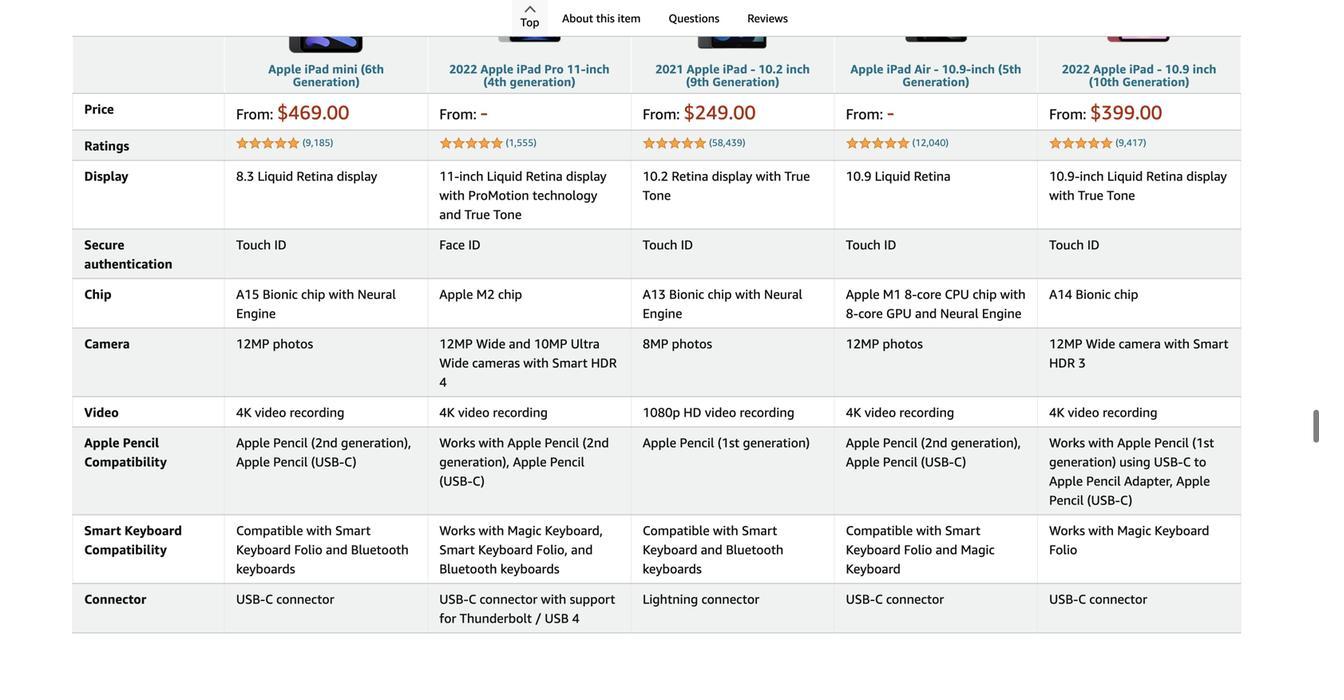 Task type: describe. For each thing, give the bounding box(es) containing it.
0 horizontal spatial 10.9
[[846, 168, 872, 184]]

and inside compatible with smart keyboard folio and bluetooth keyboards
[[326, 542, 348, 557]]

display
[[84, 168, 128, 184]]

3 id from the left
[[681, 237, 693, 252]]

ultra
[[571, 336, 600, 351]]

m2
[[477, 287, 495, 302]]

apple ipad air - 10.9-inch (5th generation)
[[851, 62, 1022, 89]]

12mp inside 12mp wide camera with smart hdr 3
[[1049, 336, 1083, 351]]

chip inside apple m1 8-core cpu chip with 8-core gpu and neural engine
[[973, 287, 997, 302]]

2021
[[656, 62, 684, 76]]

engine inside apple m1 8-core cpu chip with 8-core gpu and neural engine
[[982, 306, 1022, 321]]

2 4k video recording from the left
[[439, 405, 548, 420]]

$399.00
[[1090, 101, 1163, 124]]

a15
[[236, 287, 259, 302]]

ipad inside apple ipad air - 10.9-inch (5th generation)
[[887, 62, 911, 76]]

lightning connector
[[643, 592, 760, 607]]

1 12mp photos from the left
[[236, 336, 313, 351]]

keyboards inside compatible with smart keyboard and bluetooth keyboards
[[643, 561, 702, 577]]

from: $469.00
[[236, 101, 349, 124]]

works for works with magic keyboard, smart keyboard folio, and bluetooth keyboards
[[439, 523, 475, 538]]

with inside apple m1 8-core cpu chip with 8-core gpu and neural engine
[[1000, 287, 1026, 302]]

face
[[439, 237, 465, 252]]

1 4k video recording from the left
[[236, 405, 345, 420]]

5 video from the left
[[1068, 405, 1100, 420]]

2021 apple ipad - 10.2 inch (9th generation)
[[656, 62, 810, 89]]

apple ipad mini (6th generation) link
[[268, 62, 384, 89]]

10.2 inside 2021 apple ipad - 10.2 inch (9th generation)
[[759, 62, 783, 76]]

apple pencil (1st generation)
[[643, 435, 810, 450]]

$469.00
[[277, 101, 349, 124]]

with inside compatible with smart keyboard and bluetooth keyboards
[[713, 523, 739, 538]]

with inside 10.2 retina display with true tone
[[756, 168, 781, 184]]

apple inside 2021 apple ipad - 10.2 inch (9th generation)
[[687, 62, 720, 76]]

generation) inside apple ipad mini (6th generation)
[[293, 75, 360, 89]]

10.9- inside apple ipad air - 10.9-inch (5th generation)
[[942, 62, 971, 76]]

liquid for 11‑inch
[[487, 168, 523, 184]]

bionic for a15
[[263, 287, 298, 302]]

(usb- inside works with apple pencil (2nd generation), apple pencil (usb-c)
[[439, 474, 473, 489]]

10mp
[[534, 336, 567, 351]]

hd
[[684, 405, 702, 420]]

4 inside usb-c connector with support for thunderbolt / usb 4
[[572, 611, 580, 626]]

2 recording from the left
[[493, 405, 548, 420]]

bluetooth inside compatible with smart keyboard and bluetooth keyboards
[[726, 542, 784, 557]]

keyboard inside compatible with smart keyboard and bluetooth keyboards
[[643, 542, 698, 557]]

ipad for 2022 apple ipad pro 11-inch (4th generation)
[[517, 62, 541, 76]]

display inside 10.2 retina display with true tone
[[712, 168, 753, 184]]

11‑inch
[[439, 168, 484, 184]]

works with apple pencil (2nd generation), apple pencil (usb-c)
[[439, 435, 609, 489]]

item
[[618, 12, 641, 25]]

a14 bionic chip
[[1049, 287, 1139, 302]]

2022 apple ipad pro 11-inch (4th generation) image
[[458, 0, 601, 55]]

apple ipad air - 10.9-inch (5th generation) link
[[851, 62, 1022, 89]]

2 touch id from the left
[[643, 237, 693, 252]]

neural inside apple m1 8-core cpu chip with 8-core gpu and neural engine
[[940, 306, 979, 321]]

a14
[[1049, 287, 1073, 302]]

chip
[[84, 287, 112, 302]]

generation) for apple
[[903, 75, 970, 89]]

(1st inside works with apple pencil (1st generation) using usb-c to apple pencil adapter, apple pencil (usb-c)
[[1193, 435, 1214, 450]]

keyboard,
[[545, 523, 603, 538]]

questions
[[669, 12, 720, 25]]

2022 for 2022 apple ipad pro 11-inch (4th generation)
[[449, 62, 477, 76]]

generation) inside 2022 apple ipad pro 11-inch (4th generation)
[[510, 75, 576, 89]]

11‑inch liquid retina display with promotion technology and true tone
[[439, 168, 607, 222]]

c inside works with apple pencil (1st generation) using usb-c to apple pencil adapter, apple pencil (usb-c)
[[1183, 454, 1191, 470]]

(9,417) link
[[1116, 137, 1147, 148]]

compatible for compatible with smart keyboard folio and magic keyboard
[[846, 523, 913, 538]]

3 (2nd from the left
[[921, 435, 948, 450]]

1 photos from the left
[[273, 336, 313, 351]]

12mp wide and 10mp ultra wide cameras with smart hdr 4
[[439, 336, 617, 390]]

compatible for compatible with smart keyboard and bluetooth keyboards
[[643, 523, 710, 538]]

(1,555) link
[[506, 137, 537, 148]]

8.3 liquid retina display
[[236, 168, 377, 184]]

c inside usb-c connector with support for thunderbolt / usb 4
[[469, 592, 476, 607]]

apple ipad air - 10.9-inch (5th generation) image
[[864, 0, 1008, 55]]

(usb- inside works with apple pencil (1st generation) using usb-c to apple pencil adapter, apple pencil (usb-c)
[[1087, 493, 1120, 508]]

a13 bionic chip with neural engine
[[643, 287, 803, 321]]

(4th
[[483, 75, 507, 89]]

retina for 8.3
[[297, 168, 333, 184]]

smart keyboard compatibility
[[84, 523, 182, 557]]

neural for a13 bionic chip with neural engine
[[764, 287, 803, 302]]

works for works with apple pencil (2nd generation), apple pencil (usb-c)
[[439, 435, 475, 450]]

(12,040) link
[[912, 137, 949, 148]]

tone inside 10.2 retina display with true tone
[[643, 188, 671, 203]]

works with magic keyboard folio
[[1049, 523, 1210, 557]]

0 horizontal spatial wide
[[439, 355, 469, 371]]

with inside 12mp wide and 10mp ultra wide cameras with smart hdr 4
[[523, 355, 549, 371]]

- for 10.9
[[1157, 62, 1162, 76]]

4 from: from the left
[[846, 105, 883, 123]]

inch for 11-
[[586, 62, 610, 76]]

bluetooth inside works with magic keyboard, smart keyboard folio, and bluetooth keyboards
[[439, 561, 497, 577]]

with inside a15 bionic chip with neural engine
[[329, 287, 354, 302]]

5 id from the left
[[1088, 237, 1100, 252]]

keyboard inside compatible with smart keyboard folio and bluetooth keyboards
[[236, 542, 291, 557]]

secure
[[84, 237, 124, 252]]

video
[[84, 405, 119, 420]]

keyboard inside smart keyboard compatibility
[[124, 523, 182, 538]]

10.9-inch liquid retina display with true tone
[[1049, 168, 1227, 203]]

display inside the 10.9-inch liquid retina display with true tone
[[1187, 168, 1227, 184]]

connector inside usb-c connector with support for thunderbolt / usb 4
[[480, 592, 538, 607]]

1 recording from the left
[[290, 405, 345, 420]]

support
[[570, 592, 615, 607]]

12mp inside 12mp wide and 10mp ultra wide cameras with smart hdr 4
[[439, 336, 473, 351]]

(9,417)
[[1116, 137, 1147, 148]]

keyboards inside works with magic keyboard, smart keyboard folio, and bluetooth keyboards
[[501, 561, 560, 577]]

apple inside 2022 apple ipad - 10.9 inch (10th generation)
[[1093, 62, 1126, 76]]

with inside usb-c connector with support for thunderbolt / usb 4
[[541, 592, 567, 607]]

cpu
[[945, 287, 969, 302]]

3 touch from the left
[[846, 237, 881, 252]]

3 photos from the left
[[883, 336, 923, 351]]

usb
[[545, 611, 569, 626]]

adapter,
[[1124, 474, 1173, 489]]

c down compatible with smart keyboard folio and bluetooth keyboards
[[265, 592, 273, 607]]

4 inside 12mp wide and 10mp ultra wide cameras with smart hdr 4
[[439, 375, 447, 390]]

1 vertical spatial 8-
[[846, 306, 859, 321]]

1080p
[[643, 405, 680, 420]]

$249.00
[[684, 101, 756, 124]]

apple pencil
[[1117, 435, 1189, 450]]

hdr inside 12mp wide camera with smart hdr 3
[[1049, 355, 1075, 371]]

generation) for 2022
[[1123, 75, 1190, 89]]

apple inside apple ipad mini (6th generation)
[[268, 62, 301, 76]]

engine for a15
[[236, 306, 276, 321]]

apple m1 8-core cpu chip with 8-core gpu and neural engine
[[846, 287, 1026, 321]]

compatible with smart keyboard folio and bluetooth keyboards
[[236, 523, 409, 577]]

keyboards inside compatible with smart keyboard folio and bluetooth keyboards
[[236, 561, 295, 577]]

engine for a13
[[643, 306, 682, 321]]

with inside works with apple pencil (2nd generation), apple pencil (usb-c)
[[479, 435, 504, 450]]

with inside 12mp wide camera with smart hdr 3
[[1165, 336, 1190, 351]]

lightning
[[643, 592, 698, 607]]

apple ipad mini (6th generation) image
[[254, 0, 398, 55]]

with inside a13 bionic chip with neural engine
[[735, 287, 761, 302]]

10.9 liquid retina
[[846, 168, 951, 184]]

1 12mp from the left
[[236, 336, 270, 351]]

5 recording from the left
[[1103, 405, 1158, 420]]

- down apple ipad air - 10.9-inch (5th generation)
[[887, 101, 895, 124]]

generation), inside works with apple pencil (2nd generation), apple pencil (usb-c)
[[439, 454, 510, 470]]

this
[[596, 12, 615, 25]]

tone inside 11‑inch liquid retina display with promotion technology and true tone
[[493, 207, 522, 222]]

/
[[535, 611, 541, 626]]

mini
[[332, 62, 358, 76]]

10.2 retina display with true tone
[[643, 168, 810, 203]]

(12,040)
[[912, 137, 949, 148]]

c down works with magic keyboard folio at bottom
[[1078, 592, 1086, 607]]

price
[[84, 101, 114, 117]]

from: $399.00
[[1049, 101, 1163, 124]]

retina inside 10.2 retina display with true tone
[[672, 168, 709, 184]]

1 from: - from the left
[[439, 101, 488, 124]]

1 touch id from the left
[[236, 237, 287, 252]]

works with apple pencil (1st generation) using usb-c to apple pencil adapter, apple pencil (usb-c)
[[1049, 435, 1214, 508]]

smart inside compatible with smart keyboard folio and bluetooth keyboards
[[335, 523, 371, 538]]

4 connector from the left
[[886, 592, 944, 607]]

a13
[[643, 287, 666, 302]]

2 id from the left
[[468, 237, 481, 252]]

5 connector from the left
[[1090, 592, 1148, 607]]

bionic for a14
[[1076, 287, 1111, 302]]

and inside 12mp wide and 10mp ultra wide cameras with smart hdr 4
[[509, 336, 531, 351]]

(58,439)
[[709, 137, 746, 148]]

pencil inside apple pencil compatibility
[[123, 435, 159, 450]]

usb- inside works with apple pencil (1st generation) using usb-c to apple pencil adapter, apple pencil (usb-c)
[[1154, 454, 1183, 470]]

inch for 10.9-
[[971, 62, 995, 76]]

3 4k from the left
[[846, 405, 861, 420]]

camera
[[84, 336, 130, 351]]

from: inside from: $469.00
[[236, 105, 273, 123]]

apple inside 2022 apple ipad pro 11-inch (4th generation)
[[481, 62, 514, 76]]

face id
[[439, 237, 481, 252]]

1 (1st from the left
[[718, 435, 740, 450]]

air
[[915, 62, 931, 76]]

apple inside apple pencil compatibility
[[84, 435, 119, 450]]

(10th
[[1089, 75, 1119, 89]]

(9,185) link
[[303, 137, 333, 148]]

8mp
[[643, 336, 669, 351]]

m1
[[883, 287, 901, 302]]

c) inside works with apple pencil (2nd generation), apple pencil (usb-c)
[[473, 474, 485, 489]]

tone inside the 10.9-inch liquid retina display with true tone
[[1107, 188, 1135, 203]]

keyboard inside works with magic keyboard, smart keyboard folio, and bluetooth keyboards
[[478, 542, 533, 557]]

(9th
[[686, 75, 709, 89]]

with inside 11‑inch liquid retina display with promotion technology and true tone
[[439, 188, 465, 203]]

(1,555)
[[506, 137, 537, 148]]

8.3
[[236, 168, 254, 184]]

liquid inside the 10.9-inch liquid retina display with true tone
[[1108, 168, 1143, 184]]

0 horizontal spatial generation),
[[341, 435, 411, 450]]



Task type: locate. For each thing, give the bounding box(es) containing it.
2022 inside 2022 apple ipad - 10.9 inch (10th generation)
[[1062, 62, 1090, 76]]

compatibility up connector
[[84, 542, 167, 557]]

inch down reviews
[[786, 62, 810, 76]]

pro
[[544, 62, 564, 76]]

8- right m1
[[905, 287, 917, 302]]

reviews
[[748, 12, 788, 25]]

4 4k from the left
[[1049, 405, 1065, 420]]

1 horizontal spatial 10.9-
[[1049, 168, 1080, 184]]

works with magic keyboard, smart keyboard folio, and bluetooth keyboards
[[439, 523, 603, 577]]

0 vertical spatial 10.9
[[1165, 62, 1190, 76]]

3 retina from the left
[[672, 168, 709, 184]]

with inside the 10.9-inch liquid retina display with true tone
[[1049, 188, 1075, 203]]

5 retina from the left
[[1146, 168, 1183, 184]]

0 vertical spatial 8-
[[905, 287, 917, 302]]

hdr inside 12mp wide and 10mp ultra wide cameras with smart hdr 4
[[591, 355, 617, 371]]

smart
[[1193, 336, 1229, 351], [552, 355, 588, 371], [84, 523, 121, 538], [335, 523, 371, 538], [742, 523, 777, 538], [945, 523, 981, 538], [439, 542, 475, 557]]

core
[[917, 287, 942, 302], [859, 306, 883, 321]]

1 keyboards from the left
[[236, 561, 295, 577]]

1 horizontal spatial 10.2
[[759, 62, 783, 76]]

1 vertical spatial true
[[1078, 188, 1104, 203]]

chip inside a15 bionic chip with neural engine
[[301, 287, 325, 302]]

2 (1st from the left
[[1193, 435, 1214, 450]]

bluetooth inside compatible with smart keyboard folio and bluetooth keyboards
[[351, 542, 409, 557]]

4k video recording
[[236, 405, 345, 420], [439, 405, 548, 420], [846, 405, 954, 420], [1049, 405, 1158, 420]]

wide for camera
[[1086, 336, 1116, 351]]

smart inside compatible with smart keyboard folio and magic keyboard
[[945, 523, 981, 538]]

folio inside works with magic keyboard folio
[[1049, 542, 1078, 557]]

promotion
[[468, 188, 529, 203]]

4 recording from the left
[[900, 405, 954, 420]]

1080p hd video recording
[[643, 405, 795, 420]]

10.2 down the from: $249.00
[[643, 168, 668, 184]]

usb- inside usb-c connector with support for thunderbolt / usb 4
[[439, 592, 469, 607]]

1 horizontal spatial core
[[917, 287, 942, 302]]

chip for a15
[[301, 287, 325, 302]]

1 vertical spatial compatibility
[[84, 542, 167, 557]]

0 horizontal spatial (2nd
[[311, 435, 338, 450]]

magic inside works with magic keyboard folio
[[1117, 523, 1152, 538]]

keyboard
[[124, 523, 182, 538], [1155, 523, 1210, 538], [236, 542, 291, 557], [478, 542, 533, 557], [643, 542, 698, 557], [846, 542, 901, 557], [846, 561, 901, 577]]

1 touch from the left
[[236, 237, 271, 252]]

1 horizontal spatial photos
[[672, 336, 712, 351]]

1 horizontal spatial 2022
[[1062, 62, 1090, 76]]

connector down compatible with smart keyboard and bluetooth keyboards
[[702, 592, 760, 607]]

for
[[439, 611, 456, 626]]

touch down 10.9 liquid retina
[[846, 237, 881, 252]]

2 video from the left
[[458, 405, 490, 420]]

1 horizontal spatial engine
[[643, 306, 682, 321]]

- right 'air'
[[934, 62, 939, 76]]

and inside works with magic keyboard, smart keyboard folio, and bluetooth keyboards
[[571, 542, 593, 557]]

2 horizontal spatial generation)
[[1049, 454, 1116, 470]]

with inside works with magic keyboard folio
[[1089, 523, 1114, 538]]

1 horizontal spatial compatible
[[643, 523, 710, 538]]

c down compatible with smart keyboard folio and magic keyboard at the right bottom
[[875, 592, 883, 607]]

1 horizontal spatial generation)
[[743, 435, 810, 450]]

0 vertical spatial 10.2
[[759, 62, 783, 76]]

4 retina from the left
[[914, 168, 951, 184]]

2 bionic from the left
[[669, 287, 704, 302]]

(1st up to
[[1193, 435, 1214, 450]]

2 4k from the left
[[439, 405, 455, 420]]

chip inside a13 bionic chip with neural engine
[[708, 287, 732, 302]]

2 horizontal spatial bluetooth
[[726, 542, 784, 557]]

3 recording from the left
[[740, 405, 795, 420]]

3 touch id from the left
[[846, 237, 897, 252]]

4 ipad from the left
[[887, 62, 911, 76]]

2 horizontal spatial engine
[[982, 306, 1022, 321]]

works inside works with apple pencil (1st generation) using usb-c to apple pencil adapter, apple pencil (usb-c)
[[1049, 435, 1085, 450]]

touch up a13
[[643, 237, 678, 252]]

11-
[[567, 62, 586, 76]]

0 horizontal spatial core
[[859, 306, 883, 321]]

2 hdr from the left
[[1049, 355, 1075, 371]]

retina down (9,417)
[[1146, 168, 1183, 184]]

folio
[[294, 542, 323, 557], [904, 542, 932, 557], [1049, 542, 1078, 557]]

magic for keyboard
[[1117, 523, 1152, 538]]

touch id up a14
[[1049, 237, 1100, 252]]

and inside apple m1 8-core cpu chip with 8-core gpu and neural engine
[[915, 306, 937, 321]]

neural
[[358, 287, 396, 302], [764, 287, 803, 302], [940, 306, 979, 321]]

10.9- right 'air'
[[942, 62, 971, 76]]

5 ipad from the left
[[1129, 62, 1154, 76]]

3 from: from the left
[[643, 105, 680, 123]]

1 horizontal spatial 8-
[[905, 287, 917, 302]]

2 horizontal spatial (2nd
[[921, 435, 948, 450]]

10.9 inside 2022 apple ipad - 10.9 inch (10th generation)
[[1165, 62, 1190, 76]]

1 horizontal spatial apple pencil (2nd generation), apple pencil (usb-c)
[[846, 435, 1021, 470]]

from: $249.00
[[643, 101, 756, 124]]

bionic right a13
[[669, 287, 704, 302]]

0 horizontal spatial 4
[[439, 375, 447, 390]]

display inside 11‑inch liquid retina display with promotion technology and true tone
[[566, 168, 607, 184]]

liquid
[[258, 168, 293, 184], [487, 168, 523, 184], [875, 168, 911, 184], [1108, 168, 1143, 184]]

liquid for 10.9
[[875, 168, 911, 184]]

ipad for 2022 apple ipad - 10.9 inch (10th generation)
[[1129, 62, 1154, 76]]

2 folio from the left
[[904, 542, 932, 557]]

touch up a15
[[236, 237, 271, 252]]

chip right "cpu"
[[973, 287, 997, 302]]

2 retina from the left
[[526, 168, 563, 184]]

retina down "(12,040)" link at the right of page
[[914, 168, 951, 184]]

0 horizontal spatial apple pencil (2nd generation), apple pencil (usb-c)
[[236, 435, 411, 470]]

(9,185)
[[303, 137, 333, 148]]

3
[[1079, 355, 1086, 371]]

true
[[785, 168, 810, 184], [1078, 188, 1104, 203], [465, 207, 490, 222]]

from: inside "from: $399.00"
[[1049, 105, 1087, 123]]

2 12mp photos from the left
[[846, 336, 923, 351]]

3 keyboards from the left
[[643, 561, 702, 577]]

chip for apple
[[498, 287, 522, 302]]

smart inside 12mp wide and 10mp ultra wide cameras with smart hdr 4
[[552, 355, 588, 371]]

compatibility down video
[[84, 454, 167, 470]]

wide
[[476, 336, 506, 351], [1086, 336, 1116, 351], [439, 355, 469, 371]]

0 horizontal spatial hdr
[[591, 355, 617, 371]]

touch
[[236, 237, 271, 252], [643, 237, 678, 252], [846, 237, 881, 252], [1049, 237, 1084, 252]]

photos
[[273, 336, 313, 351], [672, 336, 712, 351], [883, 336, 923, 351]]

2022 apple ipad pro 11-inch (4th generation) link
[[449, 62, 610, 89]]

- down 2022 apple ipad - 10.9 inch (10th generation) "image"
[[1157, 62, 1162, 76]]

3 liquid from the left
[[875, 168, 911, 184]]

2 from: from the left
[[439, 105, 477, 123]]

hdr down ultra
[[591, 355, 617, 371]]

generation),
[[341, 435, 411, 450], [951, 435, 1021, 450], [439, 454, 510, 470]]

core left "cpu"
[[917, 287, 942, 302]]

0 horizontal spatial neural
[[358, 287, 396, 302]]

authentication
[[84, 256, 173, 272]]

0 horizontal spatial (1st
[[718, 435, 740, 450]]

2 horizontal spatial usb-c connector
[[1049, 592, 1148, 607]]

10.2 down reviews
[[759, 62, 783, 76]]

touch up a14
[[1049, 237, 1084, 252]]

0 horizontal spatial photos
[[273, 336, 313, 351]]

0 vertical spatial 4
[[439, 375, 447, 390]]

0 horizontal spatial generation)
[[510, 75, 576, 89]]

c up "thunderbolt"
[[469, 592, 476, 607]]

1 id from the left
[[274, 237, 287, 252]]

1 chip from the left
[[301, 287, 325, 302]]

photos down gpu
[[883, 336, 923, 351]]

12mp wide camera with smart hdr 3
[[1049, 336, 1229, 371]]

1 horizontal spatial generation),
[[439, 454, 510, 470]]

1 apple pencil (2nd generation), apple pencil (usb-c) from the left
[[236, 435, 411, 470]]

1 vertical spatial 10.9
[[846, 168, 872, 184]]

works for works with magic keyboard folio
[[1049, 523, 1085, 538]]

compatibility inside smart keyboard compatibility
[[84, 542, 167, 557]]

connector
[[84, 592, 146, 607]]

1 vertical spatial 10.9-
[[1049, 168, 1080, 184]]

4 id from the left
[[884, 237, 897, 252]]

liquid for 8.3
[[258, 168, 293, 184]]

2 from: - from the left
[[846, 101, 895, 124]]

1 horizontal spatial usb-c connector
[[846, 592, 944, 607]]

0 horizontal spatial folio
[[294, 542, 323, 557]]

3 video from the left
[[705, 405, 736, 420]]

5 from: from the left
[[1049, 105, 1087, 123]]

0 horizontal spatial 10.9-
[[942, 62, 971, 76]]

4 display from the left
[[1187, 168, 1227, 184]]

hdr
[[591, 355, 617, 371], [1049, 355, 1075, 371]]

1 from: from the left
[[236, 105, 273, 123]]

3 compatible from the left
[[846, 523, 913, 538]]

1 connector from the left
[[276, 592, 334, 607]]

with inside works with magic keyboard, smart keyboard folio, and bluetooth keyboards
[[479, 523, 504, 538]]

2 horizontal spatial folio
[[1049, 542, 1078, 557]]

retina down (9,185) link
[[297, 168, 333, 184]]

0 vertical spatial generation)
[[510, 75, 576, 89]]

liquid inside 11‑inch liquid retina display with promotion technology and true tone
[[487, 168, 523, 184]]

(1st down the 1080p hd video recording
[[718, 435, 740, 450]]

0 vertical spatial core
[[917, 287, 942, 302]]

gpu
[[886, 306, 912, 321]]

2 horizontal spatial tone
[[1107, 188, 1135, 203]]

wide for and
[[476, 336, 506, 351]]

id up a15 bionic chip with neural engine
[[274, 237, 287, 252]]

0 horizontal spatial true
[[465, 207, 490, 222]]

magic inside compatible with smart keyboard folio and magic keyboard
[[961, 542, 995, 557]]

generation) up $399.00
[[1123, 75, 1190, 89]]

ipad
[[304, 62, 329, 76], [517, 62, 541, 76], [723, 62, 748, 76], [887, 62, 911, 76], [1129, 62, 1154, 76]]

10.9- down "from: $399.00"
[[1049, 168, 1080, 184]]

1 liquid from the left
[[258, 168, 293, 184]]

2 display from the left
[[566, 168, 607, 184]]

recording
[[290, 405, 345, 420], [493, 405, 548, 420], [740, 405, 795, 420], [900, 405, 954, 420], [1103, 405, 1158, 420]]

chip for a13
[[708, 287, 732, 302]]

magic for keyboard,
[[508, 523, 542, 538]]

2 photos from the left
[[672, 336, 712, 351]]

inch left (5th
[[971, 62, 995, 76]]

ipad inside apple ipad mini (6th generation)
[[304, 62, 329, 76]]

apple inside apple ipad air - 10.9-inch (5th generation)
[[851, 62, 884, 76]]

inch for 10.9
[[1193, 62, 1217, 76]]

- inside 2022 apple ipad - 10.9 inch (10th generation)
[[1157, 62, 1162, 76]]

2022 up "from: $399.00"
[[1062, 62, 1090, 76]]

ipad inside 2022 apple ipad pro 11-inch (4th generation)
[[517, 62, 541, 76]]

thunderbolt
[[460, 611, 532, 626]]

12mp photos down a15
[[236, 336, 313, 351]]

1 2022 from the left
[[449, 62, 477, 76]]

connector down works with magic keyboard folio at bottom
[[1090, 592, 1148, 607]]

id up a14 bionic chip
[[1088, 237, 1100, 252]]

2 horizontal spatial keyboards
[[643, 561, 702, 577]]

top
[[521, 16, 539, 29]]

bionic inside a15 bionic chip with neural engine
[[263, 287, 298, 302]]

1 horizontal spatial (2nd
[[583, 435, 609, 450]]

inch for 10.2
[[786, 62, 810, 76]]

ipad left 'air'
[[887, 62, 911, 76]]

retina up technology
[[526, 168, 563, 184]]

1 horizontal spatial 10.9
[[1165, 62, 1190, 76]]

magic
[[508, 523, 542, 538], [1117, 523, 1152, 538], [961, 542, 995, 557]]

id
[[274, 237, 287, 252], [468, 237, 481, 252], [681, 237, 693, 252], [884, 237, 897, 252], [1088, 237, 1100, 252]]

1 display from the left
[[337, 168, 377, 184]]

0 vertical spatial compatibility
[[84, 454, 167, 470]]

2022 left (4th
[[449, 62, 477, 76]]

3 folio from the left
[[1049, 542, 1078, 557]]

2021 apple ipad - 10.2 inch (9th generation) image
[[661, 0, 805, 55]]

generation) for 2021
[[712, 75, 780, 89]]

generation) right (4th
[[510, 75, 576, 89]]

(58,439) link
[[709, 137, 746, 148]]

photos down a15 bionic chip with neural engine
[[273, 336, 313, 351]]

compatibility for keyboard
[[84, 542, 167, 557]]

from: left $399.00
[[1049, 105, 1087, 123]]

3 bionic from the left
[[1076, 287, 1111, 302]]

id right face
[[468, 237, 481, 252]]

0 horizontal spatial tone
[[493, 207, 522, 222]]

1 video from the left
[[255, 405, 286, 420]]

0 horizontal spatial 2022
[[449, 62, 477, 76]]

inch inside the 10.9-inch liquid retina display with true tone
[[1080, 168, 1104, 184]]

and inside compatible with smart keyboard and bluetooth keyboards
[[701, 542, 723, 557]]

2022 apple ipad - 10.9 inch (10th generation) link
[[1062, 62, 1217, 89]]

chip right a15
[[301, 287, 325, 302]]

wide up cameras
[[476, 336, 506, 351]]

3 connector from the left
[[702, 592, 760, 607]]

- down 2021 apple ipad - 10.2 inch (9th generation) image
[[751, 62, 756, 76]]

usb-c connector down works with magic keyboard folio at bottom
[[1049, 592, 1148, 607]]

wide left 'camera'
[[1086, 336, 1116, 351]]

compatible for compatible with smart keyboard folio and bluetooth keyboards
[[236, 523, 303, 538]]

c)
[[344, 454, 357, 470], [954, 454, 966, 470], [473, 474, 485, 489], [1120, 493, 1133, 508]]

2 apple pencil (2nd generation), apple pencil (usb-c) from the left
[[846, 435, 1021, 470]]

with inside compatible with smart keyboard folio and bluetooth keyboards
[[306, 523, 332, 538]]

1 bionic from the left
[[263, 287, 298, 302]]

retina for 10.9
[[914, 168, 951, 184]]

1 horizontal spatial wide
[[476, 336, 506, 351]]

camera
[[1119, 336, 1161, 351]]

true inside 10.2 retina display with true tone
[[785, 168, 810, 184]]

2 horizontal spatial generation),
[[951, 435, 1021, 450]]

compatible inside compatible with smart keyboard folio and bluetooth keyboards
[[236, 523, 303, 538]]

apple pencil compatibility
[[84, 435, 167, 470]]

1 retina from the left
[[297, 168, 333, 184]]

compatible inside compatible with smart keyboard folio and magic keyboard
[[846, 523, 913, 538]]

about this item
[[562, 12, 641, 25]]

generation) up $249.00
[[712, 75, 780, 89]]

secure authentication
[[84, 237, 173, 272]]

bionic for a13
[[669, 287, 704, 302]]

magic inside works with magic keyboard, smart keyboard folio, and bluetooth keyboards
[[508, 523, 542, 538]]

bionic right a14
[[1076, 287, 1111, 302]]

2 horizontal spatial wide
[[1086, 336, 1116, 351]]

photos right 8mp
[[672, 336, 712, 351]]

2 horizontal spatial true
[[1078, 188, 1104, 203]]

about
[[562, 12, 593, 25]]

tone
[[643, 188, 671, 203], [1107, 188, 1135, 203], [493, 207, 522, 222]]

ratings
[[84, 138, 129, 153]]

folio inside compatible with smart keyboard folio and bluetooth keyboards
[[294, 542, 323, 557]]

2022 apple ipad pro 11-inch (4th generation)
[[449, 62, 610, 89]]

and
[[439, 207, 461, 222], [915, 306, 937, 321], [509, 336, 531, 351], [326, 542, 348, 557], [571, 542, 593, 557], [701, 542, 723, 557], [936, 542, 958, 557]]

chip right m2
[[498, 287, 522, 302]]

- down (4th
[[480, 101, 488, 124]]

1 horizontal spatial true
[[785, 168, 810, 184]]

generation) down the 1080p hd video recording
[[743, 435, 810, 450]]

neural inside a13 bionic chip with neural engine
[[764, 287, 803, 302]]

touch id up a13
[[643, 237, 693, 252]]

0 horizontal spatial keyboards
[[236, 561, 295, 577]]

works inside works with magic keyboard, smart keyboard folio, and bluetooth keyboards
[[439, 523, 475, 538]]

1 horizontal spatial 12mp photos
[[846, 336, 923, 351]]

1 4k from the left
[[236, 405, 252, 420]]

1 horizontal spatial magic
[[961, 542, 995, 557]]

ipad right (10th
[[1129, 62, 1154, 76]]

ipad inside 2021 apple ipad - 10.2 inch (9th generation)
[[723, 62, 748, 76]]

apple pencil (2nd generation), apple pencil (usb-c)
[[236, 435, 411, 470], [846, 435, 1021, 470]]

1 engine from the left
[[236, 306, 276, 321]]

id up a13 bionic chip with neural engine
[[681, 237, 693, 252]]

1 compatible from the left
[[236, 523, 303, 538]]

keyboard inside works with magic keyboard folio
[[1155, 523, 1210, 538]]

1 horizontal spatial neural
[[764, 287, 803, 302]]

(2nd inside works with apple pencil (2nd generation), apple pencil (usb-c)
[[583, 435, 609, 450]]

1 horizontal spatial keyboards
[[501, 561, 560, 577]]

10.2 inside 10.2 retina display with true tone
[[643, 168, 668, 184]]

4
[[439, 375, 447, 390], [572, 611, 580, 626]]

compatible with smart keyboard and bluetooth keyboards
[[643, 523, 784, 577]]

2 horizontal spatial bionic
[[1076, 287, 1111, 302]]

connector
[[276, 592, 334, 607], [480, 592, 538, 607], [702, 592, 760, 607], [886, 592, 944, 607], [1090, 592, 1148, 607]]

apple inside apple m1 8-core cpu chip with 8-core gpu and neural engine
[[846, 287, 880, 302]]

works
[[439, 435, 475, 450], [1049, 435, 1085, 450], [439, 523, 475, 538], [1049, 523, 1085, 538]]

1 usb-c connector from the left
[[236, 592, 334, 607]]

usb-c connector down compatible with smart keyboard folio and magic keyboard at the right bottom
[[846, 592, 944, 607]]

compatibility for pencil
[[84, 454, 167, 470]]

(5th
[[998, 62, 1022, 76]]

and inside 11‑inch liquid retina display with promotion technology and true tone
[[439, 207, 461, 222]]

chip
[[301, 287, 325, 302], [498, 287, 522, 302], [708, 287, 732, 302], [973, 287, 997, 302], [1114, 287, 1139, 302]]

2 usb-c connector from the left
[[846, 592, 944, 607]]

5 chip from the left
[[1114, 287, 1139, 302]]

2 chip from the left
[[498, 287, 522, 302]]

1 horizontal spatial 4
[[572, 611, 580, 626]]

compatible inside compatible with smart keyboard and bluetooth keyboards
[[643, 523, 710, 538]]

1 horizontal spatial folio
[[904, 542, 932, 557]]

0 vertical spatial 10.9-
[[942, 62, 971, 76]]

retina down the from: $249.00
[[672, 168, 709, 184]]

2 engine from the left
[[643, 306, 682, 321]]

ipad for 2021 apple ipad - 10.2 inch (9th generation)
[[723, 62, 748, 76]]

generation) down "apple ipad air - 10.9-inch (5th generation)" image
[[903, 75, 970, 89]]

smart inside works with magic keyboard, smart keyboard folio, and bluetooth keyboards
[[439, 542, 475, 557]]

4 touch id from the left
[[1049, 237, 1100, 252]]

ipad left pro
[[517, 62, 541, 76]]

2 12mp from the left
[[439, 336, 473, 351]]

using
[[1120, 454, 1151, 470]]

wide left cameras
[[439, 355, 469, 371]]

1 vertical spatial core
[[859, 306, 883, 321]]

smart inside compatible with smart keyboard and bluetooth keyboards
[[742, 523, 777, 538]]

3 generation) from the left
[[903, 75, 970, 89]]

0 horizontal spatial from: -
[[439, 101, 488, 124]]

smart inside smart keyboard compatibility
[[84, 523, 121, 538]]

generation) inside works with apple pencil (1st generation) using usb-c to apple pencil adapter, apple pencil (usb-c)
[[1049, 454, 1116, 470]]

0 horizontal spatial usb-c connector
[[236, 592, 334, 607]]

from: up 11‑inch
[[439, 105, 477, 123]]

8mp photos
[[643, 336, 712, 351]]

2 touch from the left
[[643, 237, 678, 252]]

2 connector from the left
[[480, 592, 538, 607]]

with inside compatible with smart keyboard folio and magic keyboard
[[916, 523, 942, 538]]

generation) left using
[[1049, 454, 1116, 470]]

2022 for 2022 apple ipad - 10.9 inch (10th generation)
[[1062, 62, 1090, 76]]

generation) inside 2021 apple ipad - 10.2 inch (9th generation)
[[712, 75, 780, 89]]

smart inside 12mp wide camera with smart hdr 3
[[1193, 336, 1229, 351]]

connector up "thunderbolt"
[[480, 592, 538, 607]]

inch right pro
[[586, 62, 610, 76]]

1 horizontal spatial hdr
[[1049, 355, 1075, 371]]

retina inside the 10.9-inch liquid retina display with true tone
[[1146, 168, 1183, 184]]

folio for keyboards
[[294, 542, 323, 557]]

compatible
[[236, 523, 303, 538], [643, 523, 710, 538], [846, 523, 913, 538]]

true inside the 10.9-inch liquid retina display with true tone
[[1078, 188, 1104, 203]]

1 folio from the left
[[294, 542, 323, 557]]

1 vertical spatial 10.2
[[643, 168, 668, 184]]

with inside works with apple pencil (1st generation) using usb-c to apple pencil adapter, apple pencil (usb-c)
[[1089, 435, 1114, 450]]

12mp photos down gpu
[[846, 336, 923, 351]]

to
[[1194, 454, 1207, 470]]

connector down compatible with smart keyboard folio and magic keyboard at the right bottom
[[886, 592, 944, 607]]

0 horizontal spatial bluetooth
[[351, 542, 409, 557]]

retina for 11‑inch
[[526, 168, 563, 184]]

1 ipad from the left
[[304, 62, 329, 76]]

- for 10.2
[[751, 62, 756, 76]]

id up m1
[[884, 237, 897, 252]]

3 12mp from the left
[[846, 336, 879, 351]]

3 4k video recording from the left
[[846, 405, 954, 420]]

inch down "from: $399.00"
[[1080, 168, 1104, 184]]

works inside works with apple pencil (2nd generation), apple pencil (usb-c)
[[439, 435, 475, 450]]

bionic right a15
[[263, 287, 298, 302]]

2 horizontal spatial photos
[[883, 336, 923, 351]]

2021 apple ipad - 10.2 inch (9th generation) link
[[656, 62, 810, 89]]

folio inside compatible with smart keyboard folio and magic keyboard
[[904, 542, 932, 557]]

2 ipad from the left
[[517, 62, 541, 76]]

1 (2nd from the left
[[311, 435, 338, 450]]

neural for a15 bionic chip with neural engine
[[358, 287, 396, 302]]

2 horizontal spatial magic
[[1117, 523, 1152, 538]]

c) inside works with apple pencil (1st generation) using usb-c to apple pencil adapter, apple pencil (usb-c)
[[1120, 493, 1133, 508]]

4 touch from the left
[[1049, 237, 1084, 252]]

generation) up '$469.00' at the left
[[293, 75, 360, 89]]

chip up 'camera'
[[1114, 287, 1139, 302]]

from: inside the from: $249.00
[[643, 105, 680, 123]]

-
[[751, 62, 756, 76], [934, 62, 939, 76], [1157, 62, 1162, 76], [480, 101, 488, 124], [887, 101, 895, 124]]

display
[[337, 168, 377, 184], [566, 168, 607, 184], [712, 168, 753, 184], [1187, 168, 1227, 184]]

neural inside a15 bionic chip with neural engine
[[358, 287, 396, 302]]

0 horizontal spatial compatible
[[236, 523, 303, 538]]

0 horizontal spatial magic
[[508, 523, 542, 538]]

10.9- inside the 10.9-inch liquid retina display with true tone
[[1049, 168, 1080, 184]]

4 4k video recording from the left
[[1049, 405, 1158, 420]]

3 display from the left
[[712, 168, 753, 184]]

2 2022 from the left
[[1062, 62, 1090, 76]]

hdr left the 3
[[1049, 355, 1075, 371]]

2 keyboards from the left
[[501, 561, 560, 577]]

3 chip from the left
[[708, 287, 732, 302]]

(6th
[[361, 62, 384, 76]]

from: - down (4th
[[439, 101, 488, 124]]

0 horizontal spatial 8-
[[846, 306, 859, 321]]

true inside 11‑inch liquid retina display with promotion technology and true tone
[[465, 207, 490, 222]]

2 vertical spatial true
[[465, 207, 490, 222]]

retina
[[297, 168, 333, 184], [526, 168, 563, 184], [672, 168, 709, 184], [914, 168, 951, 184], [1146, 168, 1183, 184]]

2 horizontal spatial compatible
[[846, 523, 913, 538]]

folio for keyboard
[[904, 542, 932, 557]]

chip up 8mp photos
[[708, 287, 732, 302]]

3 usb-c connector from the left
[[1049, 592, 1148, 607]]

1 generation) from the left
[[293, 75, 360, 89]]

technology
[[533, 188, 598, 203]]

2 vertical spatial generation)
[[1049, 454, 1116, 470]]

wide inside 12mp wide camera with smart hdr 3
[[1086, 336, 1116, 351]]

0 horizontal spatial engine
[[236, 306, 276, 321]]

c left to
[[1183, 454, 1191, 470]]

1 compatibility from the top
[[84, 454, 167, 470]]

8-
[[905, 287, 917, 302], [846, 306, 859, 321]]

0 horizontal spatial 10.2
[[643, 168, 668, 184]]

0 vertical spatial true
[[785, 168, 810, 184]]

2022 apple ipad - 10.9 inch (10th generation) image
[[1068, 0, 1211, 55]]

1 vertical spatial 4
[[572, 611, 580, 626]]

1 horizontal spatial tone
[[643, 188, 671, 203]]

inch down 2022 apple ipad - 10.9 inch (10th generation) "image"
[[1193, 62, 1217, 76]]

4 video from the left
[[865, 405, 896, 420]]

1 horizontal spatial (1st
[[1193, 435, 1214, 450]]

3 ipad from the left
[[723, 62, 748, 76]]

- for 10.9-
[[934, 62, 939, 76]]

2 horizontal spatial neural
[[940, 306, 979, 321]]

4 generation) from the left
[[1123, 75, 1190, 89]]

1 vertical spatial generation)
[[743, 435, 810, 450]]

ipad right (9th
[[723, 62, 748, 76]]

touch id up m1
[[846, 237, 897, 252]]

apple ipad mini (6th generation)
[[268, 62, 384, 89]]

4 liquid from the left
[[1108, 168, 1143, 184]]

1 horizontal spatial from: -
[[846, 101, 895, 124]]

chip for a14
[[1114, 287, 1139, 302]]

ipad left mini
[[304, 62, 329, 76]]

usb-c connector down compatible with smart keyboard folio and bluetooth keyboards
[[236, 592, 334, 607]]

1 horizontal spatial bionic
[[669, 287, 704, 302]]

from: up 10.9 liquid retina
[[846, 105, 883, 123]]

works for works with apple pencil (1st generation) using usb-c to apple pencil adapter, apple pencil (usb-c)
[[1049, 435, 1085, 450]]

1 horizontal spatial bluetooth
[[439, 561, 497, 577]]

connector down compatible with smart keyboard folio and bluetooth keyboards
[[276, 592, 334, 607]]

from: left '$469.00' at the left
[[236, 105, 273, 123]]

10.9-
[[942, 62, 971, 76], [1049, 168, 1080, 184]]

0 horizontal spatial bionic
[[263, 287, 298, 302]]

8- left gpu
[[846, 306, 859, 321]]

retina inside 11‑inch liquid retina display with promotion technology and true tone
[[526, 168, 563, 184]]

2 (2nd from the left
[[583, 435, 609, 450]]

from: down 2021
[[643, 105, 680, 123]]

folio,
[[536, 542, 568, 557]]

generation) inside apple ipad air - 10.9-inch (5th generation)
[[903, 75, 970, 89]]

apple m2 chip
[[439, 287, 522, 302]]

3 engine from the left
[[982, 306, 1022, 321]]

inch inside 2022 apple ipad pro 11-inch (4th generation)
[[586, 62, 610, 76]]

from: - up 10.9 liquid retina
[[846, 101, 895, 124]]

2022 apple ipad - 10.9 inch (10th generation)
[[1062, 62, 1217, 89]]

0 horizontal spatial 12mp photos
[[236, 336, 313, 351]]

4 chip from the left
[[973, 287, 997, 302]]

2 compatible from the left
[[643, 523, 710, 538]]

touch id up a15
[[236, 237, 287, 252]]

engine inside a15 bionic chip with neural engine
[[236, 306, 276, 321]]

and inside compatible with smart keyboard folio and magic keyboard
[[936, 542, 958, 557]]

core left gpu
[[859, 306, 883, 321]]



Task type: vqa. For each thing, say whether or not it's contained in the screenshot.
"Bionic" associated with A15
yes



